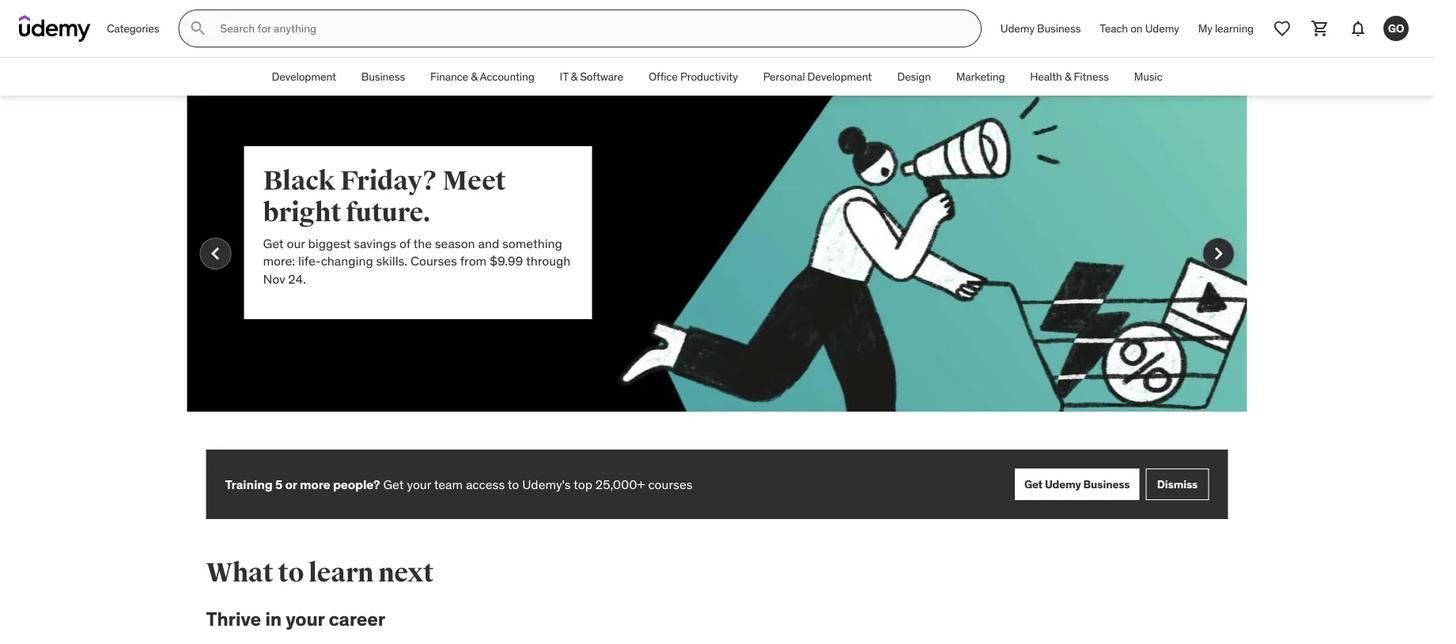 Task type: locate. For each thing, give the bounding box(es) containing it.
savings
[[354, 235, 396, 252]]

finance & accounting link
[[418, 58, 547, 96]]

& for accounting
[[471, 69, 478, 84]]

get for black friday? meet bright future.
[[263, 235, 284, 252]]

of
[[400, 235, 411, 252]]

2 horizontal spatial business
[[1084, 478, 1130, 492]]

5
[[275, 477, 283, 493]]

personal
[[763, 69, 805, 84]]

development
[[272, 69, 336, 84], [808, 69, 872, 84]]

&
[[471, 69, 478, 84], [571, 69, 578, 84], [1065, 69, 1072, 84]]

thrive
[[206, 608, 261, 631]]

1 horizontal spatial get
[[383, 477, 404, 493]]

udemy image
[[19, 15, 91, 42]]

business up health & fitness
[[1037, 21, 1081, 35]]

2 horizontal spatial &
[[1065, 69, 1072, 84]]

0 horizontal spatial to
[[278, 557, 304, 590]]

go
[[1388, 21, 1405, 35]]

it & software
[[560, 69, 623, 84]]

1 & from the left
[[471, 69, 478, 84]]

1 horizontal spatial development
[[808, 69, 872, 84]]

1 horizontal spatial business
[[1037, 21, 1081, 35]]

finance
[[430, 69, 468, 84]]

health
[[1030, 69, 1062, 84]]

training
[[225, 477, 273, 493]]

to
[[508, 477, 519, 493], [278, 557, 304, 590]]

0 horizontal spatial get
[[263, 235, 284, 252]]

udemy's
[[522, 477, 571, 493]]

your
[[407, 477, 431, 493], [286, 608, 325, 631]]

something
[[502, 235, 562, 252]]

courses
[[411, 253, 457, 269]]

notifications image
[[1349, 19, 1368, 38]]

business
[[1037, 21, 1081, 35], [361, 69, 405, 84], [1084, 478, 1130, 492]]

to up thrive in your career on the bottom left of the page
[[278, 557, 304, 590]]

more:
[[263, 253, 295, 269]]

0 vertical spatial your
[[407, 477, 431, 493]]

1 vertical spatial to
[[278, 557, 304, 590]]

0 horizontal spatial development
[[272, 69, 336, 84]]

0 vertical spatial to
[[508, 477, 519, 493]]

1 horizontal spatial udemy
[[1045, 478, 1081, 492]]

it
[[560, 69, 568, 84]]

your right in
[[286, 608, 325, 631]]

my learning
[[1199, 21, 1254, 35]]

1 vertical spatial your
[[286, 608, 325, 631]]

2 development from the left
[[808, 69, 872, 84]]

business inside "link"
[[1084, 478, 1130, 492]]

1 horizontal spatial &
[[571, 69, 578, 84]]

1 development from the left
[[272, 69, 336, 84]]

health & fitness link
[[1018, 58, 1122, 96]]

2 & from the left
[[571, 69, 578, 84]]

office
[[649, 69, 678, 84]]

0 horizontal spatial business
[[361, 69, 405, 84]]

& right it
[[571, 69, 578, 84]]

0 vertical spatial business
[[1037, 21, 1081, 35]]

finance & accounting
[[430, 69, 535, 84]]

my
[[1199, 21, 1213, 35]]

meet
[[443, 165, 506, 197]]

udemy business link
[[991, 9, 1091, 47]]

to right access
[[508, 477, 519, 493]]

personal development
[[763, 69, 872, 84]]

& right "finance"
[[471, 69, 478, 84]]

get inside black friday? meet bright future. get our biggest savings of the season and something more: life-changing skills. courses from $9.99 through nov 24.
[[263, 235, 284, 252]]

marketing
[[956, 69, 1005, 84]]

productivity
[[680, 69, 738, 84]]

udemy
[[1001, 21, 1035, 35], [1145, 21, 1180, 35], [1045, 478, 1081, 492]]

2 horizontal spatial udemy
[[1145, 21, 1180, 35]]

changing
[[321, 253, 373, 269]]

business left dismiss
[[1084, 478, 1130, 492]]

nov
[[263, 271, 285, 287]]

business left "finance"
[[361, 69, 405, 84]]

2 vertical spatial business
[[1084, 478, 1130, 492]]

3 & from the left
[[1065, 69, 1072, 84]]

0 horizontal spatial &
[[471, 69, 478, 84]]

2 horizontal spatial get
[[1025, 478, 1043, 492]]

learn
[[308, 557, 374, 590]]

& for software
[[571, 69, 578, 84]]

& right health on the right top
[[1065, 69, 1072, 84]]

future.
[[346, 196, 431, 229]]

design link
[[885, 58, 944, 96]]

team
[[434, 477, 463, 493]]

next image
[[1206, 241, 1232, 267]]

dismiss button
[[1146, 469, 1209, 501]]

learning
[[1215, 21, 1254, 35]]

shopping cart with 0 items image
[[1311, 19, 1330, 38]]

skills.
[[376, 253, 408, 269]]

submit search image
[[189, 19, 208, 38]]

software
[[580, 69, 623, 84]]

dismiss
[[1157, 478, 1198, 492]]

what to learn next
[[206, 557, 434, 590]]

categories button
[[97, 9, 169, 47]]

1 horizontal spatial to
[[508, 477, 519, 493]]

get
[[263, 235, 284, 252], [383, 477, 404, 493], [1025, 478, 1043, 492]]

your left "team"
[[407, 477, 431, 493]]

office productivity
[[649, 69, 738, 84]]

from
[[460, 253, 487, 269]]

and
[[478, 235, 499, 252]]

life-
[[298, 253, 321, 269]]

development inside personal development link
[[808, 69, 872, 84]]

0 horizontal spatial your
[[286, 608, 325, 631]]

udemy business
[[1001, 21, 1081, 35]]

training 5 or more people? get your team access to udemy's top 25,000+ courses
[[225, 477, 693, 493]]

season
[[435, 235, 475, 252]]

or
[[285, 477, 297, 493]]



Task type: vqa. For each thing, say whether or not it's contained in the screenshot.
course
no



Task type: describe. For each thing, give the bounding box(es) containing it.
get udemy business link
[[1015, 469, 1140, 501]]

go link
[[1378, 9, 1416, 47]]

accounting
[[480, 69, 535, 84]]

Search for anything text field
[[217, 15, 962, 42]]

carousel element
[[187, 96, 1247, 450]]

more
[[300, 477, 330, 493]]

top
[[574, 477, 593, 493]]

in
[[265, 608, 282, 631]]

biggest
[[308, 235, 351, 252]]

career
[[329, 608, 385, 631]]

$9.99
[[490, 253, 523, 269]]

teach
[[1100, 21, 1128, 35]]

people?
[[333, 477, 380, 493]]

it & software link
[[547, 58, 636, 96]]

access
[[466, 477, 505, 493]]

thrive in your career
[[206, 608, 385, 631]]

what
[[206, 557, 273, 590]]

teach on udemy link
[[1091, 9, 1189, 47]]

categories
[[107, 21, 159, 35]]

friday?
[[340, 165, 438, 197]]

office productivity link
[[636, 58, 751, 96]]

get for training 5 or more people?
[[383, 477, 404, 493]]

black friday? meet bright future. get our biggest savings of the season and something more: life-changing skills. courses from $9.99 through nov 24.
[[263, 165, 571, 287]]

0 horizontal spatial udemy
[[1001, 21, 1035, 35]]

our
[[287, 235, 305, 252]]

25,000+
[[596, 477, 645, 493]]

development inside 'development' link
[[272, 69, 336, 84]]

personal development link
[[751, 58, 885, 96]]

fitness
[[1074, 69, 1109, 84]]

udemy inside "link"
[[1045, 478, 1081, 492]]

health & fitness
[[1030, 69, 1109, 84]]

my learning link
[[1189, 9, 1264, 47]]

get udemy business
[[1025, 478, 1130, 492]]

courses
[[648, 477, 693, 493]]

through
[[526, 253, 571, 269]]

design
[[897, 69, 931, 84]]

next
[[378, 557, 434, 590]]

get inside "link"
[[1025, 478, 1043, 492]]

music link
[[1122, 58, 1175, 96]]

development link
[[259, 58, 349, 96]]

business link
[[349, 58, 418, 96]]

& for fitness
[[1065, 69, 1072, 84]]

1 vertical spatial business
[[361, 69, 405, 84]]

teach on udemy
[[1100, 21, 1180, 35]]

1 horizontal spatial your
[[407, 477, 431, 493]]

music
[[1134, 69, 1163, 84]]

bright
[[263, 196, 341, 229]]

previous image
[[203, 241, 228, 267]]

24.
[[288, 271, 306, 287]]

on
[[1131, 21, 1143, 35]]

the
[[413, 235, 432, 252]]

wishlist image
[[1273, 19, 1292, 38]]

marketing link
[[944, 58, 1018, 96]]

black
[[263, 165, 335, 197]]



